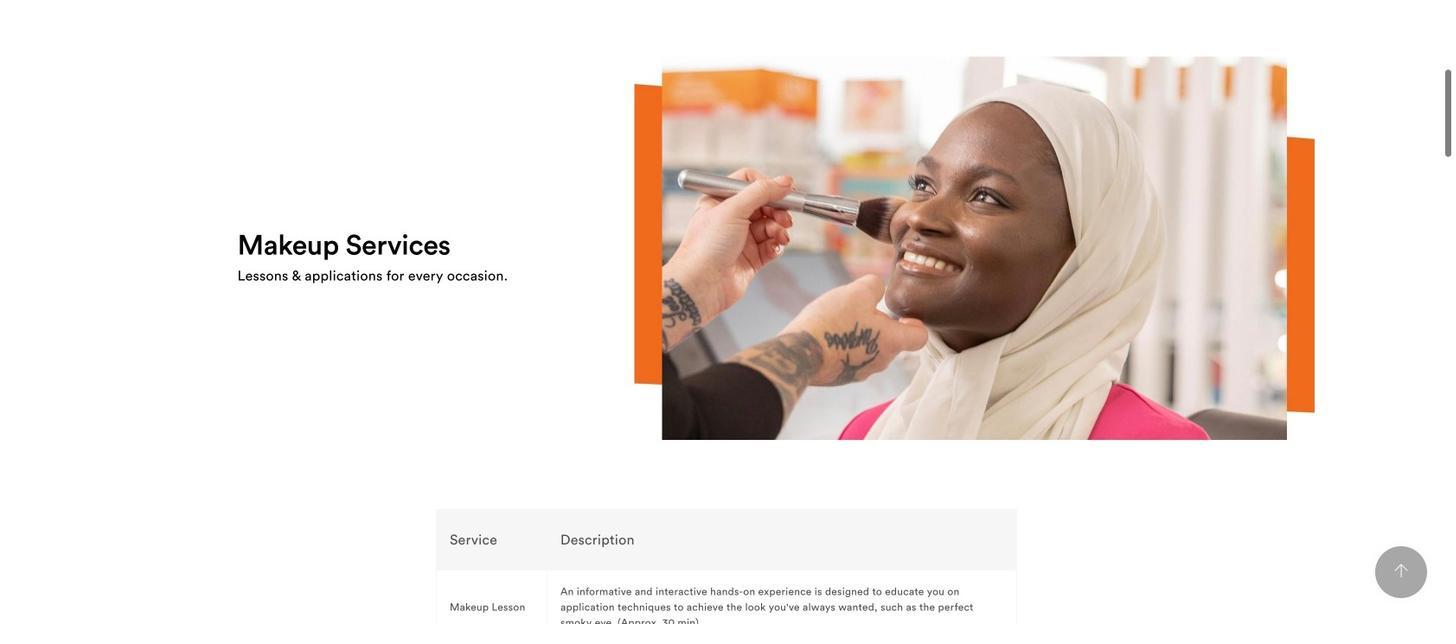 Task type: vqa. For each thing, say whether or not it's contained in the screenshot.
Back To Top ICON
yes



Task type: describe. For each thing, give the bounding box(es) containing it.
back to top image
[[1394, 564, 1408, 578]]



